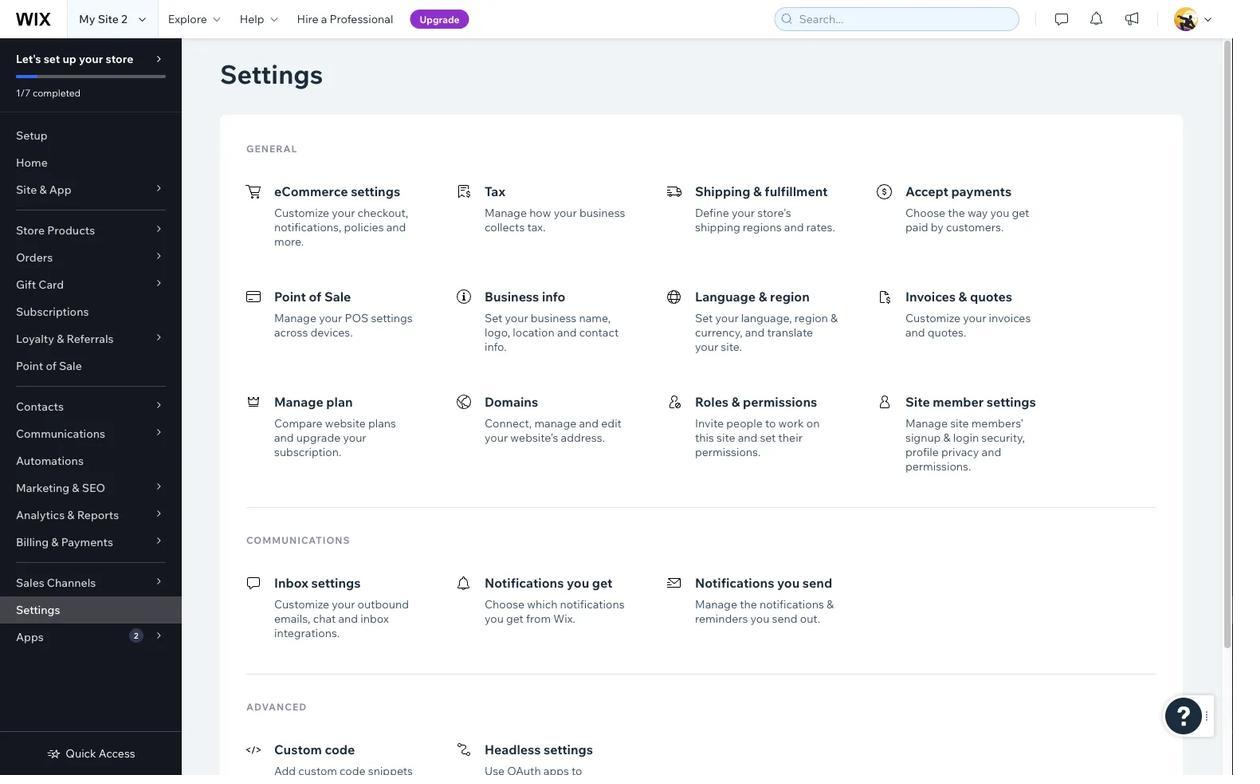 Task type: vqa. For each thing, say whether or not it's contained in the screenshot.


Task type: locate. For each thing, give the bounding box(es) containing it.
1 horizontal spatial settings
[[220, 58, 323, 90]]

2 vertical spatial customize
[[274, 597, 329, 611]]

billing
[[16, 535, 49, 549]]

of inside "link"
[[46, 359, 57, 373]]

and down "security," in the right of the page
[[982, 445, 1002, 459]]

& for seo
[[72, 481, 79, 495]]

settings inside ecommerce settings customize your checkout, notifications, policies and more.
[[351, 183, 400, 199]]

and inside 'shipping & fulfillment define your store's shipping regions and rates.'
[[784, 220, 804, 234]]

0 horizontal spatial the
[[740, 597, 757, 611]]

your down quotes
[[963, 311, 987, 325]]

quick
[[66, 746, 96, 760]]

marketing
[[16, 481, 70, 495]]

and down the store's
[[784, 220, 804, 234]]

and left quotes.
[[906, 325, 925, 339]]

manage inside point of sale manage your pos settings across devices.
[[274, 311, 317, 325]]

manage inside notifications you send manage the notifications & reminders you send out.
[[695, 597, 738, 611]]

business for manage
[[580, 206, 625, 220]]

rates.
[[807, 220, 835, 234]]

analytics
[[16, 508, 65, 522]]

your up chat
[[332, 597, 355, 611]]

and left contact at top
[[557, 325, 577, 339]]

quick access button
[[47, 746, 135, 761]]

0 vertical spatial region
[[770, 289, 810, 305]]

0 vertical spatial permissions.
[[695, 445, 761, 459]]

0 horizontal spatial site
[[16, 183, 37, 197]]

& inside 'shipping & fulfillment define your store's shipping regions and rates.'
[[754, 183, 762, 199]]

of
[[309, 289, 322, 305], [46, 359, 57, 373]]

of inside point of sale manage your pos settings across devices.
[[309, 289, 322, 305]]

get
[[1012, 206, 1030, 220], [592, 575, 613, 591], [506, 612, 524, 626]]

1 horizontal spatial get
[[592, 575, 613, 591]]

& inside roles & permissions invite people to work on this site and set their permissions.
[[732, 394, 740, 410]]

name,
[[579, 311, 611, 325]]

customize for tax
[[274, 206, 329, 220]]

settings for ecommerce settings customize your checkout, notifications, policies and more.
[[351, 183, 400, 199]]

1 horizontal spatial site
[[98, 12, 119, 26]]

point down the loyalty
[[16, 359, 43, 373]]

1 vertical spatial point
[[16, 359, 43, 373]]

hire
[[297, 12, 319, 26]]

business for info
[[531, 311, 577, 325]]

0 horizontal spatial sale
[[59, 359, 82, 373]]

sales channels
[[16, 576, 96, 590]]

manage for site member settings
[[906, 416, 948, 430]]

set down to
[[760, 431, 776, 445]]

choose up paid
[[906, 206, 946, 220]]

pos
[[345, 311, 369, 325]]

and down people
[[738, 431, 758, 445]]

customize inside the inbox settings customize your outbound emails, chat and inbox integrations.
[[274, 597, 329, 611]]

manage
[[535, 416, 577, 430]]

2 notifications from the left
[[695, 575, 775, 591]]

regions
[[743, 220, 782, 234]]

1 horizontal spatial notifications
[[695, 575, 775, 591]]

& inside site & app popup button
[[39, 183, 47, 197]]

reports
[[77, 508, 119, 522]]

1 vertical spatial sale
[[59, 359, 82, 373]]

notifications inside notifications you get choose which notifications you get from wix.
[[560, 597, 625, 611]]

communications up inbox
[[246, 534, 351, 546]]

0 vertical spatial set
[[44, 52, 60, 66]]

1 vertical spatial 2
[[134, 630, 138, 640]]

send up 'out.'
[[803, 575, 833, 591]]

your up currency,
[[716, 311, 739, 325]]

1 horizontal spatial 2
[[134, 630, 138, 640]]

more.
[[274, 234, 304, 248]]

site up login
[[951, 416, 969, 430]]

set inside roles & permissions invite people to work on this site and set their permissions.
[[760, 431, 776, 445]]

and up address.
[[579, 416, 599, 430]]

manage
[[485, 206, 527, 220], [274, 311, 317, 325], [274, 394, 324, 410], [906, 416, 948, 430], [695, 597, 738, 611]]

sale for point of sale
[[59, 359, 82, 373]]

1 vertical spatial settings
[[16, 603, 60, 617]]

security,
[[982, 431, 1025, 445]]

0 vertical spatial 2
[[121, 12, 127, 26]]

permissions.
[[695, 445, 761, 459], [906, 459, 971, 473]]

upgrade button
[[410, 10, 469, 29]]

emails,
[[274, 612, 311, 626]]

devices.
[[311, 325, 353, 339]]

set
[[485, 311, 503, 325], [695, 311, 713, 325]]

business down 'info'
[[531, 311, 577, 325]]

manage inside "site member settings manage site members' signup & login security, profile privacy and permissions."
[[906, 416, 948, 430]]

0 vertical spatial the
[[948, 206, 965, 220]]

permissions. for member
[[906, 459, 971, 473]]

point up across
[[274, 289, 306, 305]]

your down business
[[505, 311, 528, 325]]

site
[[951, 416, 969, 430], [717, 431, 736, 445]]

your inside sidebar element
[[79, 52, 103, 66]]

plan
[[326, 394, 353, 410]]

0 vertical spatial send
[[803, 575, 833, 591]]

notifications inside notifications you get choose which notifications you get from wix.
[[485, 575, 564, 591]]

set left up
[[44, 52, 60, 66]]

0 horizontal spatial send
[[772, 612, 798, 626]]

2 horizontal spatial site
[[906, 394, 930, 410]]

manage up signup
[[906, 416, 948, 430]]

business inside business info set your business name, logo, location and contact info.
[[531, 311, 577, 325]]

0 horizontal spatial choose
[[485, 597, 525, 611]]

2 vertical spatial site
[[906, 394, 930, 410]]

0 vertical spatial site
[[951, 416, 969, 430]]

0 vertical spatial point
[[274, 289, 306, 305]]

2 down settings link
[[134, 630, 138, 640]]

& inside notifications you send manage the notifications & reminders you send out.
[[827, 597, 834, 611]]

2 inside sidebar element
[[134, 630, 138, 640]]

customize up emails,
[[274, 597, 329, 611]]

manage for point of sale
[[274, 311, 317, 325]]

accept payments choose the way you get paid by customers.
[[906, 183, 1030, 234]]

sale inside "link"
[[59, 359, 82, 373]]

& inside "site member settings manage site members' signup & login security, profile privacy and permissions."
[[944, 431, 951, 445]]

communications inside 'dropdown button'
[[16, 427, 105, 441]]

the
[[948, 206, 965, 220], [740, 597, 757, 611]]

your right how
[[554, 206, 577, 220]]

notifications
[[485, 575, 564, 591], [695, 575, 775, 591]]

0 horizontal spatial point
[[16, 359, 43, 373]]

people
[[727, 416, 763, 430]]

manage up 'compare'
[[274, 394, 324, 410]]

manage inside manage plan compare website plans and upgrade your subscription.
[[274, 394, 324, 410]]

0 vertical spatial settings
[[220, 58, 323, 90]]

0 vertical spatial choose
[[906, 206, 946, 220]]

0 horizontal spatial notifications
[[485, 575, 564, 591]]

site right this
[[717, 431, 736, 445]]

your right up
[[79, 52, 103, 66]]

permissions
[[743, 394, 818, 410]]

site inside roles & permissions invite people to work on this site and set their permissions.
[[717, 431, 736, 445]]

0 vertical spatial business
[[580, 206, 625, 220]]

& for region
[[759, 289, 767, 305]]

2 notifications from the left
[[760, 597, 824, 611]]

customers.
[[946, 220, 1004, 234]]

notifications inside notifications you send manage the notifications & reminders you send out.
[[695, 575, 775, 591]]

settings down the sales
[[16, 603, 60, 617]]

settings inside the inbox settings customize your outbound emails, chat and inbox integrations.
[[311, 575, 361, 591]]

send
[[803, 575, 833, 591], [772, 612, 798, 626]]

settings for inbox settings customize your outbound emails, chat and inbox integrations.
[[311, 575, 361, 591]]

sale inside point of sale manage your pos settings across devices.
[[324, 289, 351, 305]]

your inside the inbox settings customize your outbound emails, chat and inbox integrations.
[[332, 597, 355, 611]]

1 horizontal spatial the
[[948, 206, 965, 220]]

1 vertical spatial site
[[16, 183, 37, 197]]

1 set from the left
[[485, 311, 503, 325]]

general-section element
[[234, 158, 1169, 488]]

quotes
[[970, 289, 1013, 305]]

the left the way on the right top
[[948, 206, 965, 220]]

and inside the inbox settings customize your outbound emails, chat and inbox integrations.
[[338, 612, 358, 626]]

wix.
[[554, 612, 576, 626]]

region
[[770, 289, 810, 305], [795, 311, 828, 325]]

and
[[386, 220, 406, 234], [784, 220, 804, 234], [557, 325, 577, 339], [745, 325, 765, 339], [906, 325, 925, 339], [579, 416, 599, 430], [274, 431, 294, 445], [738, 431, 758, 445], [982, 445, 1002, 459], [338, 612, 358, 626]]

manage up across
[[274, 311, 317, 325]]

1 horizontal spatial of
[[309, 289, 322, 305]]

1 vertical spatial set
[[760, 431, 776, 445]]

0 vertical spatial customize
[[274, 206, 329, 220]]

sidebar element
[[0, 38, 182, 775]]

0 horizontal spatial set
[[485, 311, 503, 325]]

business right how
[[580, 206, 625, 220]]

settings up chat
[[311, 575, 361, 591]]

notifications for send
[[760, 597, 824, 611]]

1 horizontal spatial business
[[580, 206, 625, 220]]

1 horizontal spatial notifications
[[760, 597, 824, 611]]

1 vertical spatial site
[[717, 431, 736, 445]]

0 horizontal spatial get
[[506, 612, 524, 626]]

business inside the tax manage how your business collects tax.
[[580, 206, 625, 220]]

set up currency,
[[695, 311, 713, 325]]

settings inside settings link
[[16, 603, 60, 617]]

2 set from the left
[[695, 311, 713, 325]]

business info set your business name, logo, location and contact info.
[[485, 289, 619, 354]]

choose left which
[[485, 597, 525, 611]]

point inside point of sale "link"
[[16, 359, 43, 373]]

0 horizontal spatial business
[[531, 311, 577, 325]]

choose
[[906, 206, 946, 220], [485, 597, 525, 611]]

which
[[527, 597, 558, 611]]

point inside point of sale manage your pos settings across devices.
[[274, 289, 306, 305]]

set
[[44, 52, 60, 66], [760, 431, 776, 445]]

settings up members'
[[987, 394, 1036, 410]]

shipping
[[695, 220, 740, 234]]

settings up checkout,
[[351, 183, 400, 199]]

settings right headless
[[544, 742, 593, 757]]

1 horizontal spatial set
[[695, 311, 713, 325]]

your inside business info set your business name, logo, location and contact info.
[[505, 311, 528, 325]]

0 horizontal spatial permissions.
[[695, 445, 761, 459]]

2 horizontal spatial get
[[1012, 206, 1030, 220]]

your down website
[[343, 431, 366, 445]]

& inside marketing & seo dropdown button
[[72, 481, 79, 495]]

sale up the pos
[[324, 289, 351, 305]]

notifications up reminders
[[695, 575, 775, 591]]

0 horizontal spatial of
[[46, 359, 57, 373]]

1 vertical spatial communications
[[246, 534, 351, 546]]

0 horizontal spatial communications
[[16, 427, 105, 441]]

& for reports
[[67, 508, 75, 522]]

business
[[580, 206, 625, 220], [531, 311, 577, 325]]

site down home
[[16, 183, 37, 197]]

permissions. inside roles & permissions invite people to work on this site and set their permissions.
[[695, 445, 761, 459]]

invite
[[695, 416, 724, 430]]

1 horizontal spatial choose
[[906, 206, 946, 220]]

manage up reminders
[[695, 597, 738, 611]]

0 vertical spatial communications
[[16, 427, 105, 441]]

1 vertical spatial send
[[772, 612, 798, 626]]

plans
[[368, 416, 396, 430]]

loyalty
[[16, 332, 54, 346]]

accept
[[906, 183, 949, 199]]

your up policies
[[332, 206, 355, 220]]

0 horizontal spatial set
[[44, 52, 60, 66]]

settings
[[220, 58, 323, 90], [16, 603, 60, 617]]

customize inside ecommerce settings customize your checkout, notifications, policies and more.
[[274, 206, 329, 220]]

1 vertical spatial get
[[592, 575, 613, 591]]

1 horizontal spatial permissions.
[[906, 459, 971, 473]]

of down loyalty & referrals
[[46, 359, 57, 373]]

and down checkout,
[[386, 220, 406, 234]]

1 horizontal spatial set
[[760, 431, 776, 445]]

the inside notifications you send manage the notifications & reminders you send out.
[[740, 597, 757, 611]]

from
[[526, 612, 551, 626]]

settings inside button
[[544, 742, 593, 757]]

1 notifications from the left
[[485, 575, 564, 591]]

& inside invoices & quotes customize your invoices and quotes.
[[959, 289, 967, 305]]

your down 'connect,'
[[485, 431, 508, 445]]

manage up collects at top left
[[485, 206, 527, 220]]

customize up notifications,
[[274, 206, 329, 220]]

the up reminders
[[740, 597, 757, 611]]

login
[[953, 431, 979, 445]]

send left 'out.'
[[772, 612, 798, 626]]

hire a professional
[[297, 12, 393, 26]]

1 vertical spatial customize
[[906, 311, 961, 325]]

automations link
[[0, 447, 182, 474]]

1 horizontal spatial point
[[274, 289, 306, 305]]

notifications inside notifications you send manage the notifications & reminders you send out.
[[760, 597, 824, 611]]

way
[[968, 206, 988, 220]]

and inside ecommerce settings customize your checkout, notifications, policies and more.
[[386, 220, 406, 234]]

customize inside invoices & quotes customize your invoices and quotes.
[[906, 311, 961, 325]]

checkout,
[[358, 206, 408, 220]]

subscriptions link
[[0, 298, 182, 325]]

0 horizontal spatial notifications
[[560, 597, 625, 611]]

card
[[39, 277, 64, 291]]

region up language,
[[770, 289, 810, 305]]

permissions. down profile
[[906, 459, 971, 473]]

communications up automations
[[16, 427, 105, 441]]

site inside site & app popup button
[[16, 183, 37, 197]]

site right my
[[98, 12, 119, 26]]

and right chat
[[338, 612, 358, 626]]

0 vertical spatial sale
[[324, 289, 351, 305]]

notifications up wix.
[[560, 597, 625, 611]]

by
[[931, 220, 944, 234]]

& inside analytics & reports popup button
[[67, 508, 75, 522]]

get inside 'accept payments choose the way you get paid by customers.'
[[1012, 206, 1030, 220]]

channels
[[47, 576, 96, 590]]

permissions. down this
[[695, 445, 761, 459]]

0 horizontal spatial settings
[[16, 603, 60, 617]]

your inside domains connect, manage and edit your website's address.
[[485, 431, 508, 445]]

site & app button
[[0, 176, 182, 203]]

1 horizontal spatial site
[[951, 416, 969, 430]]

site inside "site member settings manage site members' signup & login security, profile privacy and permissions."
[[906, 394, 930, 410]]

notifications up which
[[485, 575, 564, 591]]

of up devices.
[[309, 289, 322, 305]]

code
[[325, 742, 355, 757]]

1 vertical spatial the
[[740, 597, 757, 611]]

payments
[[61, 535, 113, 549]]

language,
[[741, 311, 792, 325]]

1 vertical spatial of
[[46, 359, 57, 373]]

1/7
[[16, 87, 31, 98]]

& for referrals
[[57, 332, 64, 346]]

app
[[49, 183, 71, 197]]

permissions. inside "site member settings manage site members' signup & login security, profile privacy and permissions."
[[906, 459, 971, 473]]

privacy
[[942, 445, 979, 459]]

your inside invoices & quotes customize your invoices and quotes.
[[963, 311, 987, 325]]

1 horizontal spatial sale
[[324, 289, 351, 305]]

1 vertical spatial business
[[531, 311, 577, 325]]

settings right the pos
[[371, 311, 413, 325]]

settings down help button
[[220, 58, 323, 90]]

& for payments
[[51, 535, 59, 549]]

1 notifications from the left
[[560, 597, 625, 611]]

2
[[121, 12, 127, 26], [134, 630, 138, 640]]

site up signup
[[906, 394, 930, 410]]

1 vertical spatial choose
[[485, 597, 525, 611]]

0 horizontal spatial site
[[717, 431, 736, 445]]

1 vertical spatial permissions.
[[906, 459, 971, 473]]

& inside loyalty & referrals popup button
[[57, 332, 64, 346]]

custom code button
[[234, 730, 454, 775]]

set inside business info set your business name, logo, location and contact info.
[[485, 311, 503, 325]]

& inside 'billing & payments' popup button
[[51, 535, 59, 549]]

1 horizontal spatial send
[[803, 575, 833, 591]]

sale down loyalty & referrals
[[59, 359, 82, 373]]

set up logo,
[[485, 311, 503, 325]]

custom code
[[274, 742, 355, 757]]

your up regions
[[732, 206, 755, 220]]

and down language,
[[745, 325, 765, 339]]

notifications up 'out.'
[[760, 597, 824, 611]]

region up translate
[[795, 311, 828, 325]]

&
[[39, 183, 47, 197], [754, 183, 762, 199], [759, 289, 767, 305], [959, 289, 967, 305], [831, 311, 838, 325], [57, 332, 64, 346], [732, 394, 740, 410], [944, 431, 951, 445], [72, 481, 79, 495], [67, 508, 75, 522], [51, 535, 59, 549], [827, 597, 834, 611]]

2 right my
[[121, 12, 127, 26]]

your up devices.
[[319, 311, 342, 325]]

your down currency,
[[695, 340, 719, 354]]

0 vertical spatial get
[[1012, 206, 1030, 220]]

and down 'compare'
[[274, 431, 294, 445]]

connect,
[[485, 416, 532, 430]]

inbox
[[274, 575, 309, 591]]

how
[[530, 206, 551, 220]]

and inside "site member settings manage site members' signup & login security, profile privacy and permissions."
[[982, 445, 1002, 459]]

store products button
[[0, 217, 182, 244]]

customize up quotes.
[[906, 311, 961, 325]]

your inside the tax manage how your business collects tax.
[[554, 206, 577, 220]]

0 vertical spatial of
[[309, 289, 322, 305]]

of for point of sale manage your pos settings across devices.
[[309, 289, 322, 305]]



Task type: describe. For each thing, give the bounding box(es) containing it.
customize for notifications you get
[[274, 597, 329, 611]]

notifications for notifications you send
[[695, 575, 775, 591]]

point of sale
[[16, 359, 82, 373]]

1 horizontal spatial communications
[[246, 534, 351, 546]]

and inside manage plan compare website plans and upgrade your subscription.
[[274, 431, 294, 445]]

Search... field
[[795, 8, 1014, 30]]

choose inside notifications you get choose which notifications you get from wix.
[[485, 597, 525, 611]]

location
[[513, 325, 555, 339]]

2 vertical spatial get
[[506, 612, 524, 626]]

your inside manage plan compare website plans and upgrade your subscription.
[[343, 431, 366, 445]]

store's
[[758, 206, 791, 220]]

store
[[106, 52, 133, 66]]

communications button
[[0, 420, 182, 447]]

point for point of sale manage your pos settings across devices.
[[274, 289, 306, 305]]

automations
[[16, 454, 84, 468]]

you inside 'accept payments choose the way you get paid by customers.'
[[991, 206, 1010, 220]]

work
[[779, 416, 804, 430]]

general
[[246, 142, 298, 154]]

outbound
[[358, 597, 409, 611]]

a
[[321, 12, 327, 26]]

my site 2
[[79, 12, 127, 26]]

currency,
[[695, 325, 743, 339]]

of for point of sale
[[46, 359, 57, 373]]

orders
[[16, 250, 53, 264]]

tax manage how your business collects tax.
[[485, 183, 625, 234]]

billing & payments
[[16, 535, 113, 549]]

settings inside point of sale manage your pos settings across devices.
[[371, 311, 413, 325]]

gift card
[[16, 277, 64, 291]]

advanced
[[246, 700, 307, 712]]

the inside 'accept payments choose the way you get paid by customers.'
[[948, 206, 965, 220]]

settings inside "site member settings manage site members' signup & login security, profile privacy and permissions."
[[987, 394, 1036, 410]]

out.
[[800, 612, 821, 626]]

sales
[[16, 576, 44, 590]]

business
[[485, 289, 539, 305]]

subscription.
[[274, 445, 342, 459]]

site for member
[[906, 394, 930, 410]]

shipping & fulfillment define your store's shipping regions and rates.
[[695, 183, 835, 234]]

and inside roles & permissions invite people to work on this site and set their permissions.
[[738, 431, 758, 445]]

info.
[[485, 340, 507, 354]]

manage plan compare website plans and upgrade your subscription.
[[274, 394, 396, 459]]

& for app
[[39, 183, 47, 197]]

sale for point of sale manage your pos settings across devices.
[[324, 289, 351, 305]]

home
[[16, 155, 48, 169]]

member
[[933, 394, 984, 410]]

& for quotes
[[959, 289, 967, 305]]

completed
[[33, 87, 81, 98]]

contacts
[[16, 399, 64, 413]]

notifications you get choose which notifications you get from wix.
[[485, 575, 625, 626]]

custom
[[274, 742, 322, 757]]

choose inside 'accept payments choose the way you get paid by customers.'
[[906, 206, 946, 220]]

upgrade
[[420, 13, 460, 25]]

set inside the language & region set your language, region & currency, and translate your site.
[[695, 311, 713, 325]]

this
[[695, 431, 714, 445]]

access
[[99, 746, 135, 760]]

translate
[[767, 325, 813, 339]]

setup link
[[0, 122, 182, 149]]

marketing & seo
[[16, 481, 105, 495]]

advanced-section element
[[234, 716, 1169, 775]]

site & app
[[16, 183, 71, 197]]

your inside 'shipping & fulfillment define your store's shipping regions and rates.'
[[732, 206, 755, 220]]

language
[[695, 289, 756, 305]]

point for point of sale
[[16, 359, 43, 373]]

notifications for notifications you get
[[485, 575, 564, 591]]

contacts button
[[0, 393, 182, 420]]

paid
[[906, 220, 929, 234]]

contact
[[579, 325, 619, 339]]

up
[[63, 52, 76, 66]]

and inside invoices & quotes customize your invoices and quotes.
[[906, 325, 925, 339]]

shipping
[[695, 183, 751, 199]]

billing & payments button
[[0, 529, 182, 556]]

website
[[325, 416, 366, 430]]

inbox settings customize your outbound emails, chat and inbox integrations.
[[274, 575, 409, 640]]

payments
[[952, 183, 1012, 199]]

and inside domains connect, manage and edit your website's address.
[[579, 416, 599, 430]]

point of sale manage your pos settings across devices.
[[274, 289, 413, 339]]

chat
[[313, 612, 336, 626]]

explore
[[168, 12, 207, 26]]

inbox
[[361, 612, 389, 626]]

setup
[[16, 128, 48, 142]]

settings link
[[0, 596, 182, 624]]

your inside ecommerce settings customize your checkout, notifications, policies and more.
[[332, 206, 355, 220]]

reminders
[[695, 612, 748, 626]]

communications-section element
[[234, 549, 1169, 655]]

0 vertical spatial site
[[98, 12, 119, 26]]

sales channels button
[[0, 569, 182, 596]]

permissions. for &
[[695, 445, 761, 459]]

compare
[[274, 416, 323, 430]]

apps
[[16, 630, 44, 644]]

0 horizontal spatial 2
[[121, 12, 127, 26]]

their
[[779, 431, 803, 445]]

set inside sidebar element
[[44, 52, 60, 66]]

domains connect, manage and edit your website's address.
[[485, 394, 622, 445]]

notifications,
[[274, 220, 342, 234]]

& for permissions
[[732, 394, 740, 410]]

loyalty & referrals
[[16, 332, 114, 346]]

manage inside the tax manage how your business collects tax.
[[485, 206, 527, 220]]

profile
[[906, 445, 939, 459]]

invoices & quotes customize your invoices and quotes.
[[906, 289, 1031, 339]]

site for &
[[16, 183, 37, 197]]

& for fulfillment
[[754, 183, 762, 199]]

ecommerce
[[274, 183, 348, 199]]

manage for notifications you send
[[695, 597, 738, 611]]

let's
[[16, 52, 41, 66]]

let's set up your store
[[16, 52, 133, 66]]

site inside "site member settings manage site members' signup & login security, profile privacy and permissions."
[[951, 416, 969, 430]]

marketing & seo button
[[0, 474, 182, 502]]

headless settings
[[485, 742, 593, 757]]

gift
[[16, 277, 36, 291]]

home link
[[0, 149, 182, 176]]

analytics & reports button
[[0, 502, 182, 529]]

domains
[[485, 394, 538, 410]]

members'
[[972, 416, 1024, 430]]

settings for headless settings
[[544, 742, 593, 757]]

1 vertical spatial region
[[795, 311, 828, 325]]

define
[[695, 206, 729, 220]]

and inside the language & region set your language, region & currency, and translate your site.
[[745, 325, 765, 339]]

notifications for get
[[560, 597, 625, 611]]

and inside business info set your business name, logo, location and contact info.
[[557, 325, 577, 339]]

quotes.
[[928, 325, 967, 339]]

your inside point of sale manage your pos settings across devices.
[[319, 311, 342, 325]]



